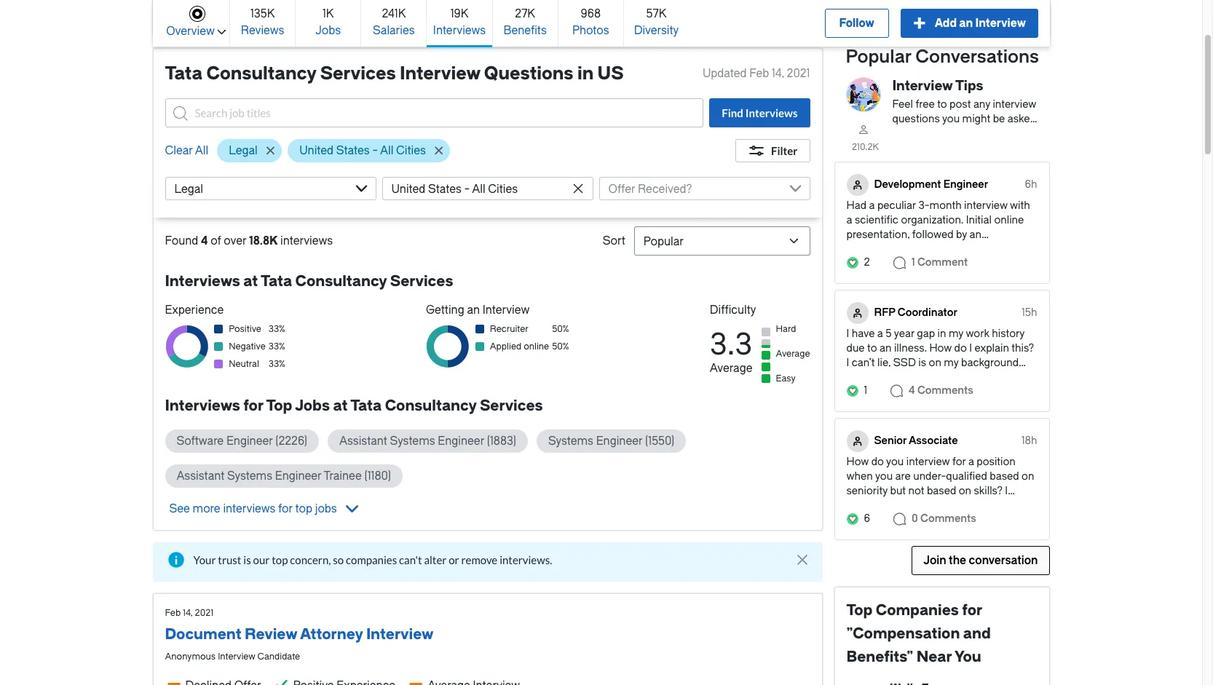 Task type: locate. For each thing, give the bounding box(es) containing it.
find interviews button
[[710, 98, 811, 128]]

more
[[193, 503, 221, 516]]

0 horizontal spatial legal
[[174, 183, 203, 196]]

associate
[[909, 435, 959, 447]]

popular down follow button at the top
[[846, 47, 912, 67]]

1 horizontal spatial states
[[428, 183, 462, 196]]

review
[[245, 627, 297, 643]]

✕ button for united states - all cities
[[429, 139, 451, 162]]

negative
[[229, 342, 266, 352]]

legal right clear all on the left of the page
[[229, 144, 258, 157]]

toogle identity image
[[847, 174, 869, 196]]

1 horizontal spatial and
[[964, 626, 991, 642]]

candidate
[[258, 652, 300, 662]]

0 vertical spatial an
[[959, 17, 973, 30]]

1 horizontal spatial 14,
[[772, 67, 785, 80]]

services up the getting
[[390, 273, 454, 290]]

0 vertical spatial you
[[943, 113, 960, 125]]

consultancy
[[206, 63, 316, 84], [295, 273, 387, 290], [385, 398, 477, 415]]

recruiter
[[490, 324, 529, 334]]

1 horizontal spatial an
[[959, 17, 973, 30]]

4 comments
[[909, 385, 974, 397]]

see more interviews for top jobs
[[169, 503, 337, 516]]

1 vertical spatial -
[[465, 183, 470, 196]]

engineer left (1550)
[[596, 435, 643, 448]]

2 ✕ from the left
[[435, 144, 443, 157]]

0 horizontal spatial top
[[272, 554, 288, 567]]

received?
[[638, 183, 693, 196]]

1 vertical spatial feb
[[165, 608, 181, 619]]

0 horizontal spatial feb
[[165, 608, 181, 619]]

systems up (1180)
[[390, 435, 435, 448]]

for up you at the bottom right
[[963, 602, 983, 619]]

photos
[[572, 24, 609, 37]]

an down asked
[[1018, 128, 1030, 140]]

0 vertical spatial services
[[320, 63, 396, 84]]

1 horizontal spatial ✕ button
[[429, 139, 451, 162]]

1 horizontal spatial top
[[295, 503, 313, 516]]

3 33% from the top
[[269, 359, 285, 369]]

0 horizontal spatial cities
[[396, 144, 426, 157]]

0 horizontal spatial tata
[[165, 63, 203, 84]]

2 horizontal spatial for
[[963, 602, 983, 619]]

0 vertical spatial cities
[[396, 144, 426, 157]]

4
[[201, 235, 208, 248], [909, 385, 916, 397]]

assistant down interviews for top jobs at tata consultancy services
[[340, 435, 388, 448]]

getting an interview
[[426, 304, 530, 317]]

2 horizontal spatial an
[[1018, 128, 1030, 140]]

assistant for assistant systems engineer (1883)
[[340, 435, 388, 448]]

0 vertical spatial 50%
[[552, 324, 569, 334]]

1 horizontal spatial 2021
[[787, 67, 811, 80]]

systems right (1883)
[[549, 435, 594, 448]]

follow
[[839, 17, 875, 30]]

4 left of
[[201, 235, 208, 248]]

be
[[994, 113, 1006, 125]]

4 up the senior associate
[[909, 385, 916, 397]]

135k reviews
[[241, 7, 284, 37]]

popular right sort
[[644, 235, 684, 248]]

your trust is our top concern, so companies can't alter or remove interviews.
[[193, 554, 553, 567]]

jobs
[[315, 503, 337, 516]]

feb right updated
[[750, 67, 770, 80]]

interview tips feel free to post any interview questions you might be asked and i'll help you compose an effective response :)
[[893, 78, 1037, 154]]

united
[[300, 144, 334, 157], [392, 183, 426, 196]]

filter button
[[736, 139, 811, 162]]

tata up assistant systems engineer (1883) link
[[351, 398, 382, 415]]

50% up applied online 50%
[[552, 324, 569, 334]]

210.2k
[[853, 142, 879, 152]]

tata
[[165, 63, 203, 84], [261, 273, 292, 290], [351, 398, 382, 415]]

see
[[169, 503, 190, 516]]

tata down 18.8k
[[261, 273, 292, 290]]

jobs
[[315, 24, 341, 37], [295, 398, 330, 415]]

jobs up (2226)
[[295, 398, 330, 415]]

1 vertical spatial united states - all cities
[[392, 183, 518, 196]]

you up 'response'
[[949, 128, 967, 140]]

57k
[[646, 7, 666, 20]]

jobs down the 1k
[[315, 24, 341, 37]]

2021 up document
[[195, 608, 214, 619]]

filter
[[772, 144, 798, 157]]

0 vertical spatial top
[[295, 503, 313, 516]]

for down assistant systems engineer trainee (1180) link
[[278, 503, 293, 516]]

2 vertical spatial an
[[467, 304, 480, 317]]

1 vertical spatial popular
[[644, 235, 684, 248]]

135k
[[250, 7, 274, 20]]

0 vertical spatial feb
[[750, 67, 770, 80]]

you down to
[[943, 113, 960, 125]]

anonymous
[[165, 652, 216, 662]]

1 horizontal spatial assistant
[[340, 435, 388, 448]]

2 ✕ button from the left
[[429, 139, 451, 162]]

top for our
[[272, 554, 288, 567]]

interviews right more at the left bottom
[[223, 503, 276, 516]]

0 horizontal spatial 14,
[[183, 608, 193, 619]]

33% right neutral on the left of the page
[[269, 359, 285, 369]]

0 horizontal spatial assistant
[[177, 470, 225, 483]]

1 vertical spatial tata
[[261, 273, 292, 290]]

0 vertical spatial average
[[776, 349, 811, 359]]

✕ button for legal
[[261, 139, 282, 162]]

0 horizontal spatial ✕ button
[[261, 139, 282, 162]]

2 vertical spatial 33%
[[269, 359, 285, 369]]

1 horizontal spatial popular
[[846, 47, 912, 67]]

add an interview
[[935, 17, 1026, 30]]

2 horizontal spatial all
[[472, 183, 486, 196]]

average down hard
[[776, 349, 811, 359]]

feb up document
[[165, 608, 181, 619]]

your
[[193, 554, 216, 567]]

assistant
[[340, 435, 388, 448], [177, 470, 225, 483]]

2 vertical spatial for
[[963, 602, 983, 619]]

at down found 4 of over 18.8k interviews
[[244, 273, 258, 290]]

0 horizontal spatial for
[[244, 398, 264, 415]]

0 vertical spatial 2021
[[787, 67, 811, 80]]

an right the getting
[[467, 304, 480, 317]]

assistant systems engineer trainee (1180) link
[[177, 470, 391, 483]]

1 vertical spatial for
[[278, 503, 293, 516]]

0 horizontal spatial and
[[893, 128, 911, 140]]

0 vertical spatial tata
[[165, 63, 203, 84]]

0 vertical spatial -
[[373, 144, 378, 157]]

systems engineer (1550) link
[[549, 435, 675, 448]]

interviews up experience
[[165, 273, 240, 290]]

1 vertical spatial 2021
[[195, 608, 214, 619]]

remove
[[462, 554, 498, 567]]

add
[[935, 17, 957, 30]]

an inside 'link'
[[959, 17, 973, 30]]

0 horizontal spatial 1
[[864, 385, 868, 397]]

close icon image
[[794, 552, 811, 569]]

1 vertical spatial assistant
[[177, 470, 225, 483]]

14, up document
[[183, 608, 193, 619]]

1 horizontal spatial ✕
[[435, 144, 443, 157]]

1 vertical spatial legal
[[174, 183, 203, 196]]

help
[[926, 128, 947, 140]]

systems for assistant systems engineer trainee (1180)
[[227, 470, 273, 483]]

1 horizontal spatial top
[[847, 602, 873, 619]]

0 vertical spatial united states - all cities
[[300, 144, 426, 157]]

1 vertical spatial interviews
[[223, 503, 276, 516]]

1 ✕ from the left
[[267, 144, 275, 157]]

btn icon image
[[164, 549, 188, 572]]

compose
[[970, 128, 1016, 140]]

0 vertical spatial popular
[[846, 47, 912, 67]]

top right our
[[272, 554, 288, 567]]

tata down overview
[[165, 63, 203, 84]]

services down salaries
[[320, 63, 396, 84]]

interview inside 'link'
[[976, 17, 1026, 30]]

1 vertical spatial at
[[333, 398, 348, 415]]

0 vertical spatial 33%
[[269, 324, 285, 334]]

0 horizontal spatial interviews
[[223, 503, 276, 516]]

1 50% from the top
[[552, 324, 569, 334]]

0 vertical spatial comments
[[918, 385, 974, 397]]

top up (2226)
[[266, 398, 292, 415]]

effective
[[893, 142, 935, 154]]

1 vertical spatial top
[[847, 602, 873, 619]]

average left easy
[[710, 362, 753, 375]]

1 horizontal spatial systems
[[390, 435, 435, 448]]

all
[[195, 144, 209, 157], [380, 144, 394, 157], [472, 183, 486, 196]]

0 vertical spatial legal
[[229, 144, 258, 157]]

systems
[[390, 435, 435, 448], [549, 435, 594, 448], [227, 470, 273, 483]]

18h
[[1022, 435, 1038, 447]]

document review attorney interview link
[[165, 627, 434, 643]]

interviews up interviews at tata consultancy services
[[281, 235, 333, 248]]

post
[[950, 98, 972, 111]]

comments up associate at bottom right
[[918, 385, 974, 397]]

0 vertical spatial top
[[266, 398, 292, 415]]

engineer down 'response'
[[944, 178, 989, 191]]

(1883)
[[487, 435, 517, 448]]

popular conversations
[[846, 47, 1040, 67]]

1 toogle identity image from the top
[[847, 302, 869, 324]]

0 vertical spatial jobs
[[315, 24, 341, 37]]

toogle identity image for senior
[[847, 430, 869, 452]]

interview up free
[[893, 78, 953, 94]]

feb
[[750, 67, 770, 80], [165, 608, 181, 619]]

assistant systems engineer (1883)
[[340, 435, 517, 448]]

popular
[[846, 47, 912, 67], [644, 235, 684, 248]]

2 horizontal spatial systems
[[549, 435, 594, 448]]

document
[[165, 627, 242, 643]]

0 vertical spatial 1
[[912, 256, 916, 269]]

at up trainee
[[333, 398, 348, 415]]

and left i'll
[[893, 128, 911, 140]]

0 vertical spatial 4
[[201, 235, 208, 248]]

interview
[[993, 98, 1037, 111]]

2 toogle identity image from the top
[[847, 430, 869, 452]]

for up software engineer (2226) link
[[244, 398, 264, 415]]

14,
[[772, 67, 785, 80], [183, 608, 193, 619]]

0 horizontal spatial ✕
[[267, 144, 275, 157]]

0 vertical spatial 14,
[[772, 67, 785, 80]]

found 4 of over 18.8k interviews
[[165, 235, 333, 248]]

1 vertical spatial average
[[710, 362, 753, 375]]

1 vertical spatial 33%
[[269, 342, 285, 352]]

systems for assistant systems engineer (1883)
[[390, 435, 435, 448]]

18.8k
[[249, 235, 278, 248]]

2021 up find interviews
[[787, 67, 811, 80]]

1 vertical spatial 1
[[864, 385, 868, 397]]

interviews up filter button
[[746, 106, 798, 119]]

0 horizontal spatial at
[[244, 273, 258, 290]]

0
[[912, 513, 919, 525]]

1 vertical spatial toogle identity image
[[847, 430, 869, 452]]

services up (1883)
[[480, 398, 543, 415]]

1 vertical spatial consultancy
[[295, 273, 387, 290]]

and inside top companies for "compensation and benefits" near you
[[964, 626, 991, 642]]

0 vertical spatial for
[[244, 398, 264, 415]]

over
[[224, 235, 246, 248]]

1 for 1 comment
[[912, 256, 916, 269]]

2 vertical spatial tata
[[351, 398, 382, 415]]

an right add
[[959, 17, 973, 30]]

services
[[320, 63, 396, 84], [390, 273, 454, 290], [480, 398, 543, 415]]

3.3
[[710, 328, 753, 362]]

1 ✕ button from the left
[[261, 139, 282, 162]]

systems up see more interviews for top jobs
[[227, 470, 273, 483]]

0 vertical spatial states
[[336, 144, 370, 157]]

tata consultancy services interview questions in us
[[165, 63, 624, 84]]

33% right positive
[[269, 324, 285, 334]]

senior
[[875, 435, 907, 447]]

reviews
[[241, 24, 284, 37]]

cities
[[396, 144, 426, 157], [488, 183, 518, 196]]

top inside see more interviews for top jobs button
[[295, 503, 313, 516]]

1 vertical spatial comments
[[921, 513, 977, 525]]

0 vertical spatial at
[[244, 273, 258, 290]]

interview up the conversations
[[976, 17, 1026, 30]]

1 vertical spatial 4
[[909, 385, 916, 397]]

coordinator
[[898, 307, 958, 319]]

33% right negative
[[269, 342, 285, 352]]

toogle identity image left the senior
[[847, 430, 869, 452]]

easy
[[776, 374, 796, 384]]

2 vertical spatial consultancy
[[385, 398, 477, 415]]

1
[[912, 256, 916, 269], [864, 385, 868, 397]]

None field
[[165, 98, 704, 128]]

1 horizontal spatial average
[[776, 349, 811, 359]]

clear
[[165, 144, 193, 157]]

14, up find interviews
[[772, 67, 785, 80]]

toogle identity image left rfp
[[847, 302, 869, 324]]

0 horizontal spatial systems
[[227, 470, 273, 483]]

1 vertical spatial united
[[392, 183, 426, 196]]

0 vertical spatial interviews
[[281, 235, 333, 248]]

0 vertical spatial and
[[893, 128, 911, 140]]

top left jobs
[[295, 503, 313, 516]]

1 horizontal spatial 4
[[909, 385, 916, 397]]

engineer left (2226)
[[227, 435, 273, 448]]

0 horizontal spatial 2021
[[195, 608, 214, 619]]

development
[[875, 178, 942, 191]]

top up "compensation
[[847, 602, 873, 619]]

diversity
[[634, 24, 679, 37]]

assistant up more at the left bottom
[[177, 470, 225, 483]]

0 horizontal spatial popular
[[644, 235, 684, 248]]

comments right 0
[[921, 513, 977, 525]]

toogle identity image
[[847, 302, 869, 324], [847, 430, 869, 452]]

legal down clear all link
[[174, 183, 203, 196]]

rfp coordinator
[[875, 307, 958, 319]]

and up you at the bottom right
[[964, 626, 991, 642]]

2 50% from the top
[[552, 342, 569, 352]]

offer
[[609, 183, 636, 196]]

0 horizontal spatial an
[[467, 304, 480, 317]]

50% right the online
[[552, 342, 569, 352]]

1 33% from the top
[[269, 324, 285, 334]]

states
[[336, 144, 370, 157], [428, 183, 462, 196]]



Task type: describe. For each thing, give the bounding box(es) containing it.
software
[[177, 435, 224, 448]]

27k benefits
[[503, 7, 547, 37]]

assistant systems engineer (1883) link
[[340, 435, 517, 448]]

top companies for "compensation and benefits" near you
[[847, 602, 991, 666]]

15h
[[1022, 307, 1038, 319]]

feb 14, 2021
[[165, 608, 214, 619]]

968
[[581, 7, 601, 20]]

comment
[[918, 256, 968, 269]]

questions
[[893, 113, 940, 125]]

27k
[[515, 7, 535, 20]]

engineer down (2226)
[[275, 470, 322, 483]]

0 horizontal spatial united
[[300, 144, 334, 157]]

add an interview link
[[901, 9, 1039, 38]]

1 horizontal spatial all
[[380, 144, 394, 157]]

offer received?
[[609, 183, 693, 196]]

questions
[[485, 63, 574, 84]]

1 vertical spatial states
[[428, 183, 462, 196]]

interviews for top jobs at tata consultancy services
[[165, 398, 543, 415]]

software engineer (2226) link
[[177, 435, 308, 448]]

1 vertical spatial services
[[390, 273, 454, 290]]

241k salaries
[[373, 7, 415, 37]]

and inside 'interview tips feel free to post any interview questions you might be asked and i'll help you compose an effective response :)'
[[893, 128, 911, 140]]

0 horizontal spatial top
[[266, 398, 292, 415]]

getting
[[426, 304, 465, 317]]

you
[[955, 649, 982, 666]]

interviews inside find interviews button
[[746, 106, 798, 119]]

engineer for development
[[944, 178, 989, 191]]

interview right attorney
[[366, 627, 434, 643]]

conversations
[[916, 47, 1040, 67]]

assistant for assistant systems engineer trainee (1180)
[[177, 470, 225, 483]]

interviews inside see more interviews for top jobs button
[[223, 503, 276, 516]]

interviews at tata consultancy services
[[165, 273, 454, 290]]

✕ for united states - all cities
[[435, 144, 443, 157]]

response
[[937, 142, 982, 154]]

updated
[[703, 67, 747, 80]]

0 horizontal spatial all
[[195, 144, 209, 157]]

2
[[864, 256, 870, 269]]

i'll
[[913, 128, 924, 140]]

document review attorney interview
[[165, 627, 434, 643]]

benefits"
[[847, 649, 914, 666]]

hard
[[776, 324, 797, 334]]

✕ for legal
[[267, 144, 275, 157]]

asked
[[1008, 113, 1037, 125]]

might
[[963, 113, 991, 125]]

1 horizontal spatial legal
[[229, 144, 258, 157]]

2 vertical spatial services
[[480, 398, 543, 415]]

top inside top companies for "compensation and benefits" near you
[[847, 602, 873, 619]]

an inside 'interview tips feel free to post any interview questions you might be asked and i'll help you compose an effective response :)'
[[1018, 128, 1030, 140]]

3.3 average
[[710, 328, 753, 375]]

feel
[[893, 98, 914, 111]]

assistant systems engineer trainee (1180)
[[177, 470, 391, 483]]

trainee
[[324, 470, 362, 483]]

software engineer (2226)
[[177, 435, 308, 448]]

Search job titles field
[[165, 98, 704, 128]]

popular for popular conversations
[[846, 47, 912, 67]]

"compensation
[[847, 626, 961, 642]]

updated feb 14, 2021
[[703, 67, 811, 80]]

(1550)
[[646, 435, 675, 448]]

1 vertical spatial 14,
[[183, 608, 193, 619]]

engineer for software
[[227, 435, 273, 448]]

found
[[165, 235, 198, 248]]

is
[[244, 554, 251, 567]]

1 horizontal spatial at
[[333, 398, 348, 415]]

0 horizontal spatial average
[[710, 362, 753, 375]]

positive
[[229, 324, 261, 334]]

find
[[722, 106, 744, 119]]

neutral
[[229, 359, 259, 369]]

toogle identity image for rfp
[[847, 302, 869, 324]]

or
[[449, 554, 459, 567]]

0 comments
[[912, 513, 977, 525]]

1 horizontal spatial tata
[[261, 273, 292, 290]]

engineer for systems
[[596, 435, 643, 448]]

companies
[[346, 554, 397, 567]]

clear all
[[165, 144, 209, 157]]

0 vertical spatial consultancy
[[206, 63, 316, 84]]

top for for
[[295, 503, 313, 516]]

18h link
[[1022, 433, 1038, 450]]

comments for 4 comments
[[918, 385, 974, 397]]

1 vertical spatial jobs
[[295, 398, 330, 415]]

1 horizontal spatial interviews
[[281, 235, 333, 248]]

so
[[333, 554, 344, 567]]

19k interviews
[[433, 7, 486, 37]]

us
[[598, 63, 624, 84]]

for inside top companies for "compensation and benefits" near you
[[963, 602, 983, 619]]

applied online 50%
[[490, 342, 569, 352]]

2 33% from the top
[[269, 342, 285, 352]]

1k
[[322, 7, 334, 20]]

1 vertical spatial you
[[949, 128, 967, 140]]

attorney
[[300, 627, 363, 643]]

sort
[[603, 235, 626, 248]]

2 horizontal spatial tata
[[351, 398, 382, 415]]

interview inside 'interview tips feel free to post any interview questions you might be asked and i'll help you compose an effective response :)'
[[893, 78, 953, 94]]

alter
[[424, 554, 447, 567]]

for inside button
[[278, 503, 293, 516]]

interviews.
[[500, 554, 553, 567]]

1 horizontal spatial united
[[392, 183, 426, 196]]

1 horizontal spatial feb
[[750, 67, 770, 80]]

interview up search job titles field
[[400, 63, 481, 84]]

trust
[[218, 554, 241, 567]]

interviews down 19k
[[433, 24, 486, 37]]

interviews up software
[[165, 398, 240, 415]]

image for bowl image
[[846, 77, 881, 112]]

1 horizontal spatial cities
[[488, 183, 518, 196]]

241k
[[382, 7, 406, 20]]

follow button
[[825, 9, 889, 38]]

systems engineer (1550)
[[549, 435, 675, 448]]

benefits
[[503, 24, 547, 37]]

comments for 0 comments
[[921, 513, 977, 525]]

popular for popular
[[644, 235, 684, 248]]

find interviews
[[722, 106, 798, 119]]

an for add an interview
[[959, 17, 973, 30]]

interview up recruiter
[[483, 304, 530, 317]]

1 horizontal spatial -
[[465, 183, 470, 196]]

applied
[[490, 342, 522, 352]]

engineer left (1883)
[[438, 435, 485, 448]]

6
[[864, 513, 871, 525]]

an for getting an interview
[[467, 304, 480, 317]]

1 comment
[[912, 256, 968, 269]]

1 for 1
[[864, 385, 868, 397]]

57k diversity
[[634, 7, 679, 37]]

interview down document
[[218, 652, 255, 662]]

anonymous interview candidate
[[165, 652, 300, 662]]

rfp
[[875, 307, 896, 319]]

senior associate
[[875, 435, 959, 447]]

0 horizontal spatial states
[[336, 144, 370, 157]]

difficulty
[[710, 304, 757, 317]]

to
[[938, 98, 948, 111]]



Task type: vqa. For each thing, say whether or not it's contained in the screenshot.
the leftmost Share
no



